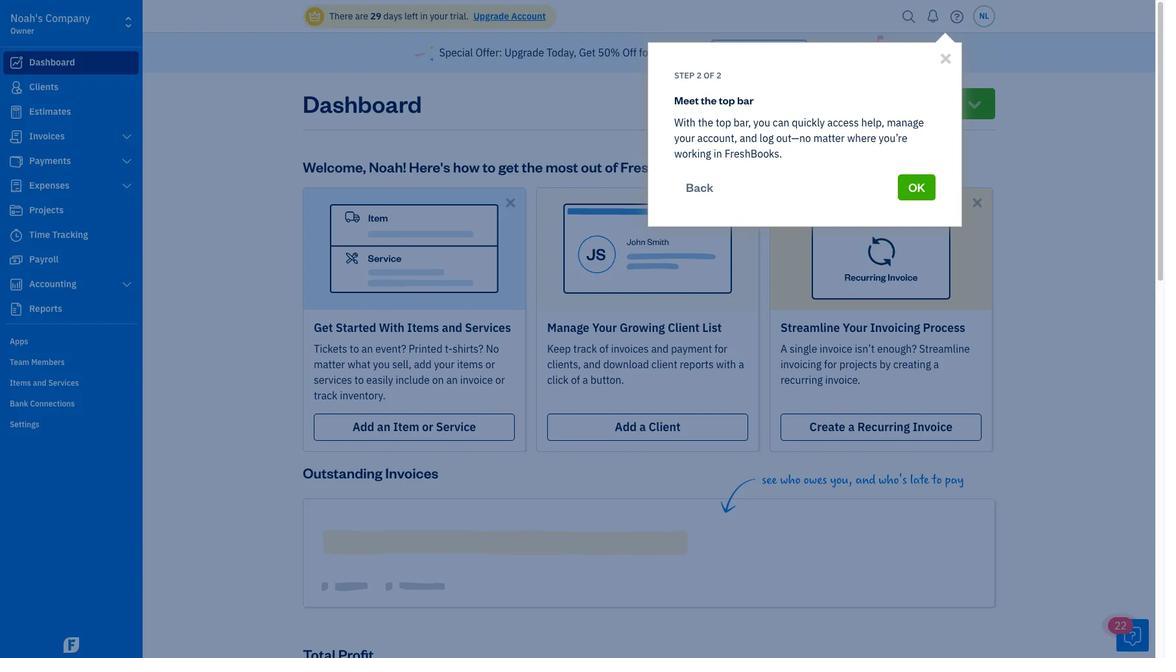 Task type: locate. For each thing, give the bounding box(es) containing it.
who's
[[879, 473, 908, 488]]

add a client
[[615, 420, 681, 435]]

special offer: upgrade today, get 50% off for 6 months.
[[440, 46, 701, 59]]

2 horizontal spatial add
[[700, 95, 727, 113]]

projects
[[840, 358, 878, 371]]

freshbooks image
[[61, 638, 82, 653]]

invoice
[[820, 342, 853, 355], [461, 374, 493, 387]]

1 vertical spatial you
[[373, 358, 390, 371]]

of right out
[[605, 157, 618, 176]]

the right meet
[[701, 93, 717, 107]]

add right meet
[[700, 95, 727, 113]]

in
[[421, 10, 428, 22], [714, 147, 723, 160]]

list
[[703, 320, 722, 335]]

a down keep track of invoices and payment for clients, and download client reports with a click of a button.
[[640, 420, 646, 435]]

in down account,
[[714, 147, 723, 160]]

chart image
[[8, 278, 24, 291]]

account,
[[698, 132, 738, 145]]

the right get
[[522, 157, 543, 176]]

an left item
[[377, 420, 391, 435]]

and for get started with items and services
[[442, 320, 463, 335]]

reports
[[680, 358, 714, 371]]

add team member button
[[688, 88, 835, 119]]

freshbooks. up back
[[621, 157, 701, 176]]

streamline up single
[[781, 320, 841, 335]]

settings image
[[10, 419, 139, 430]]

upgrade left "now" on the right top of the page
[[723, 45, 770, 60]]

0 horizontal spatial matter
[[314, 358, 345, 371]]

dashboard image
[[8, 56, 24, 69]]

1 vertical spatial your
[[675, 132, 695, 145]]

0 horizontal spatial dismiss image
[[504, 195, 518, 210]]

1 horizontal spatial with
[[675, 116, 696, 129]]

for inside keep track of invoices and payment for clients, and download client reports with a click of a button.
[[715, 342, 728, 355]]

you
[[754, 116, 771, 129], [373, 358, 390, 371]]

1 horizontal spatial invoice
[[820, 342, 853, 355]]

0 vertical spatial track
[[574, 342, 597, 355]]

your down t-
[[434, 358, 455, 371]]

track inside 'tickets to an event? printed t-shirts? no matter what you sell, add your items or services to easily include on an invoice or track inventory.'
[[314, 389, 338, 402]]

you inside with the top bar, you can quickly access help, manage your account, and log out—no matter where you're working in freshbooks.
[[754, 116, 771, 129]]

with up 'event?'
[[379, 320, 405, 335]]

payment
[[672, 342, 713, 355]]

add for add team member
[[700, 95, 727, 113]]

chevron large down image for expense 'icon'
[[121, 181, 133, 191]]

0 horizontal spatial get
[[314, 320, 333, 335]]

upgrade
[[474, 10, 510, 22], [723, 45, 770, 60], [505, 46, 545, 59]]

late
[[911, 473, 930, 488]]

months.
[[664, 46, 701, 59]]

× dialog
[[648, 42, 963, 227]]

2 2 from the left
[[717, 70, 722, 81]]

to
[[483, 157, 496, 176], [350, 342, 359, 355], [355, 374, 364, 387], [933, 473, 943, 488]]

get left the 50%
[[579, 46, 596, 59]]

1 chevron large down image from the top
[[121, 132, 133, 142]]

streamline down the "process"
[[920, 342, 971, 355]]

invoice up projects
[[820, 342, 853, 355]]

there are 29 days left in your trial. upgrade account
[[330, 10, 546, 22]]

matter inside 'tickets to an event? printed t-shirts? no matter what you sell, add your items or services to easily include on an invoice or track inventory.'
[[314, 358, 345, 371]]

owes
[[804, 473, 828, 488]]

2 right step
[[697, 70, 702, 81]]

0 horizontal spatial you
[[373, 358, 390, 371]]

0 vertical spatial the
[[701, 93, 717, 107]]

dismiss image for get started with items and services
[[504, 195, 518, 210]]

an up what
[[362, 342, 373, 355]]

your up "working"
[[675, 132, 695, 145]]

1 vertical spatial invoice
[[461, 374, 493, 387]]

meet the top bar
[[675, 93, 754, 107]]

track right keep
[[574, 342, 597, 355]]

top up account,
[[716, 116, 732, 129]]

1 horizontal spatial matter
[[814, 132, 845, 145]]

a inside a single invoice isn't enough? streamline invoicing for projects by creating a recurring invoice.
[[934, 358, 940, 371]]

0 horizontal spatial track
[[314, 389, 338, 402]]

top for bar,
[[716, 116, 732, 129]]

a right create
[[849, 420, 855, 435]]

trial.
[[450, 10, 469, 22]]

and right you,
[[856, 473, 876, 488]]

create a recurring invoice
[[810, 420, 953, 435]]

items
[[457, 358, 483, 371]]

track down services
[[314, 389, 338, 402]]

upgrade now link
[[711, 40, 808, 66]]

for
[[639, 46, 652, 59], [715, 342, 728, 355], [825, 358, 838, 371]]

bank connections image
[[10, 398, 139, 409]]

for up invoice.
[[825, 358, 838, 371]]

1 vertical spatial the
[[699, 116, 714, 129]]

chevron large down image
[[121, 132, 133, 142], [121, 156, 133, 167], [121, 181, 133, 191]]

event?
[[376, 342, 407, 355]]

step
[[675, 70, 695, 81]]

for for create a recurring invoice
[[825, 358, 838, 371]]

invoice inside a single invoice isn't enough? streamline invoicing for projects by creating a recurring invoice.
[[820, 342, 853, 355]]

of
[[704, 70, 715, 81], [605, 157, 618, 176], [600, 342, 609, 355], [571, 374, 581, 387]]

1 horizontal spatial your
[[843, 320, 868, 335]]

dismiss image
[[504, 195, 518, 210], [971, 195, 986, 210]]

0 horizontal spatial streamline
[[781, 320, 841, 335]]

a right creating
[[934, 358, 940, 371]]

report image
[[8, 303, 24, 316]]

0 horizontal spatial add
[[353, 420, 375, 435]]

add a client link
[[548, 414, 749, 441]]

inventory.
[[340, 389, 386, 402]]

1 horizontal spatial get
[[579, 46, 596, 59]]

1 vertical spatial matter
[[314, 358, 345, 371]]

2 vertical spatial for
[[825, 358, 838, 371]]

1 vertical spatial for
[[715, 342, 728, 355]]

0 horizontal spatial with
[[379, 320, 405, 335]]

a
[[739, 358, 745, 371], [934, 358, 940, 371], [583, 374, 589, 387], [640, 420, 646, 435], [849, 420, 855, 435]]

add inside button
[[700, 95, 727, 113]]

for left 6
[[639, 46, 652, 59]]

0 horizontal spatial 2
[[697, 70, 702, 81]]

upgrade account link
[[471, 10, 546, 22]]

0 vertical spatial with
[[675, 116, 696, 129]]

1 horizontal spatial 2
[[717, 70, 722, 81]]

1 vertical spatial in
[[714, 147, 723, 160]]

0 vertical spatial matter
[[814, 132, 845, 145]]

0 horizontal spatial in
[[421, 10, 428, 22]]

1 vertical spatial chevron large down image
[[121, 156, 133, 167]]

add down button.
[[615, 420, 637, 435]]

you up easily
[[373, 358, 390, 371]]

of left invoices
[[600, 342, 609, 355]]

2 your from the left
[[843, 320, 868, 335]]

chevron large down image for invoice image
[[121, 132, 133, 142]]

0 horizontal spatial your
[[593, 320, 617, 335]]

0 horizontal spatial invoice
[[461, 374, 493, 387]]

1 horizontal spatial an
[[377, 420, 391, 435]]

and up client
[[652, 342, 669, 355]]

single
[[790, 342, 818, 355]]

0 vertical spatial client
[[668, 320, 700, 335]]

isn't
[[855, 342, 875, 355]]

2 horizontal spatial for
[[825, 358, 838, 371]]

0 vertical spatial for
[[639, 46, 652, 59]]

your inside 'tickets to an event? printed t-shirts? no matter what you sell, add your items or services to easily include on an invoice or track inventory.'
[[434, 358, 455, 371]]

special
[[440, 46, 473, 59]]

1 horizontal spatial add
[[615, 420, 637, 435]]

2 horizontal spatial an
[[447, 374, 458, 387]]

2 vertical spatial your
[[434, 358, 455, 371]]

1 vertical spatial get
[[314, 320, 333, 335]]

0 vertical spatial top
[[719, 93, 736, 107]]

and down bar,
[[740, 132, 758, 145]]

1 vertical spatial with
[[379, 320, 405, 335]]

0 vertical spatial chevron large down image
[[121, 132, 133, 142]]

you inside 'tickets to an event? printed t-shirts? no matter what you sell, add your items or services to easily include on an invoice or track inventory.'
[[373, 358, 390, 371]]

noah's company owner
[[10, 12, 90, 36]]

help,
[[862, 116, 885, 129]]

1 horizontal spatial track
[[574, 342, 597, 355]]

invoice.
[[826, 374, 861, 387]]

timer image
[[8, 229, 24, 242]]

0 horizontal spatial for
[[639, 46, 652, 59]]

of right step
[[704, 70, 715, 81]]

client down client
[[649, 420, 681, 435]]

see
[[762, 473, 778, 488]]

ok button
[[899, 174, 936, 200]]

your up isn't
[[843, 320, 868, 335]]

2 chevron large down image from the top
[[121, 156, 133, 167]]

2
[[697, 70, 702, 81], [717, 70, 722, 81]]

days
[[384, 10, 403, 22]]

1 vertical spatial streamline
[[920, 342, 971, 355]]

or
[[486, 358, 496, 371], [496, 374, 505, 387], [422, 420, 434, 435]]

outstanding
[[303, 464, 383, 482]]

for inside a single invoice isn't enough? streamline invoicing for projects by creating a recurring invoice.
[[825, 358, 838, 371]]

track
[[574, 342, 597, 355], [314, 389, 338, 402]]

freshbooks. down log
[[725, 147, 783, 160]]

1 horizontal spatial you
[[754, 116, 771, 129]]

for up with
[[715, 342, 728, 355]]

0 vertical spatial invoice
[[820, 342, 853, 355]]

0 vertical spatial streamline
[[781, 320, 841, 335]]

1 horizontal spatial freshbooks.
[[725, 147, 783, 160]]

the
[[701, 93, 717, 107], [699, 116, 714, 129], [522, 157, 543, 176]]

0 vertical spatial get
[[579, 46, 596, 59]]

you,
[[831, 473, 853, 488]]

and up t-
[[442, 320, 463, 335]]

0 vertical spatial or
[[486, 358, 496, 371]]

with down meet
[[675, 116, 696, 129]]

you up log
[[754, 116, 771, 129]]

invoice image
[[8, 130, 24, 143]]

matter inside with the top bar, you can quickly access help, manage your account, and log out—no matter where you're working in freshbooks.
[[814, 132, 845, 145]]

2 vertical spatial or
[[422, 420, 434, 435]]

add
[[700, 95, 727, 113], [353, 420, 375, 435], [615, 420, 637, 435]]

2 vertical spatial chevron large down image
[[121, 181, 133, 191]]

1 horizontal spatial streamline
[[920, 342, 971, 355]]

0 vertical spatial you
[[754, 116, 771, 129]]

there
[[330, 10, 353, 22]]

an right on in the bottom left of the page
[[447, 374, 458, 387]]

for for upgrade now
[[639, 46, 652, 59]]

add down inventory.
[[353, 420, 375, 435]]

include
[[396, 374, 430, 387]]

client up payment
[[668, 320, 700, 335]]

1 your from the left
[[593, 320, 617, 335]]

your
[[593, 320, 617, 335], [843, 320, 868, 335]]

no
[[486, 342, 499, 355]]

and
[[740, 132, 758, 145], [442, 320, 463, 335], [652, 342, 669, 355], [584, 358, 601, 371], [856, 473, 876, 488]]

the for meet
[[701, 93, 717, 107]]

1 vertical spatial track
[[314, 389, 338, 402]]

most
[[546, 157, 579, 176]]

get
[[579, 46, 596, 59], [314, 320, 333, 335]]

matter down tickets in the left bottom of the page
[[314, 358, 345, 371]]

a single invoice isn't enough? streamline invoicing for projects by creating a recurring invoice.
[[781, 342, 971, 387]]

ok
[[909, 180, 926, 195]]

matter down access
[[814, 132, 845, 145]]

team members image
[[10, 357, 139, 367]]

2 dismiss image from the left
[[971, 195, 986, 210]]

1 dismiss image from the left
[[504, 195, 518, 210]]

dismiss image down get
[[504, 195, 518, 210]]

1 horizontal spatial for
[[715, 342, 728, 355]]

your left trial.
[[430, 10, 448, 22]]

1 horizontal spatial dismiss image
[[971, 195, 986, 210]]

main element
[[0, 0, 175, 659]]

2 up meet the top bar
[[717, 70, 722, 81]]

0 horizontal spatial an
[[362, 342, 373, 355]]

click
[[548, 374, 569, 387]]

1 vertical spatial top
[[716, 116, 732, 129]]

the inside with the top bar, you can quickly access help, manage your account, and log out—no matter where you're working in freshbooks.
[[699, 116, 714, 129]]

client
[[668, 320, 700, 335], [649, 420, 681, 435]]

manage your growing client list
[[548, 320, 722, 335]]

top inside with the top bar, you can quickly access help, manage your account, and log out—no matter where you're working in freshbooks.
[[716, 116, 732, 129]]

crown image
[[308, 9, 322, 23]]

in inside with the top bar, you can quickly access help, manage your account, and log out—no matter where you're working in freshbooks.
[[714, 147, 723, 160]]

0 vertical spatial your
[[430, 10, 448, 22]]

invoice down items
[[461, 374, 493, 387]]

3 chevron large down image from the top
[[121, 181, 133, 191]]

who
[[781, 473, 801, 488]]

items and services image
[[10, 378, 139, 388]]

get up tickets in the left bottom of the page
[[314, 320, 333, 335]]

started
[[336, 320, 376, 335]]

in right left
[[421, 10, 428, 22]]

1 horizontal spatial in
[[714, 147, 723, 160]]

0 vertical spatial an
[[362, 342, 373, 355]]

and for see who owes you, and who's late to pay
[[856, 473, 876, 488]]

the up account,
[[699, 116, 714, 129]]

dismiss image right ok button
[[971, 195, 986, 210]]

your up invoices
[[593, 320, 617, 335]]

top left "bar"
[[719, 93, 736, 107]]

off
[[623, 46, 637, 59]]

keep
[[548, 342, 571, 355]]

with
[[717, 358, 737, 371]]

track inside keep track of invoices and payment for clients, and download client reports with a click of a button.
[[574, 342, 597, 355]]

matter
[[814, 132, 845, 145], [314, 358, 345, 371]]

your for streamline
[[843, 320, 868, 335]]



Task type: describe. For each thing, give the bounding box(es) containing it.
invoice inside 'tickets to an event? printed t-shirts? no matter what you sell, add your items or services to easily include on an invoice or track inventory.'
[[461, 374, 493, 387]]

add for add a client
[[615, 420, 637, 435]]

now
[[772, 45, 796, 60]]

streamline inside a single invoice isn't enough? streamline invoicing for projects by creating a recurring invoice.
[[920, 342, 971, 355]]

upgrade right trial.
[[474, 10, 510, 22]]

upgrade right offer:
[[505, 46, 545, 59]]

0 horizontal spatial freshbooks.
[[621, 157, 701, 176]]

your for manage
[[593, 320, 617, 335]]

client
[[652, 358, 678, 371]]

recurring
[[781, 374, 823, 387]]

item
[[394, 420, 420, 435]]

tickets
[[314, 342, 347, 355]]

download
[[604, 358, 650, 371]]

pay
[[946, 473, 965, 488]]

offer:
[[476, 46, 502, 59]]

search image
[[899, 7, 920, 26]]

with inside with the top bar, you can quickly access help, manage your account, and log out—no matter where you're working in freshbooks.
[[675, 116, 696, 129]]

create a recurring invoice link
[[781, 414, 982, 441]]

by
[[880, 358, 892, 371]]

and for keep track of invoices and payment for clients, and download client reports with a click of a button.
[[652, 342, 669, 355]]

× button
[[940, 45, 953, 69]]

dashboard
[[303, 88, 422, 119]]

easily
[[367, 374, 393, 387]]

out—no
[[777, 132, 812, 145]]

2 vertical spatial an
[[377, 420, 391, 435]]

left
[[405, 10, 418, 22]]

money image
[[8, 254, 24, 267]]

create
[[810, 420, 846, 435]]

welcome,
[[303, 157, 366, 176]]

meet
[[675, 93, 699, 107]]

chevron large down image
[[121, 280, 133, 290]]

invoice
[[913, 420, 953, 435]]

0 vertical spatial in
[[421, 10, 428, 22]]

6
[[655, 46, 661, 59]]

invoicing
[[871, 320, 921, 335]]

company
[[45, 12, 90, 25]]

a left button.
[[583, 374, 589, 387]]

services
[[314, 374, 352, 387]]

to left pay
[[933, 473, 943, 488]]

×
[[940, 45, 953, 69]]

bar,
[[734, 116, 752, 129]]

a
[[781, 342, 788, 355]]

are
[[355, 10, 369, 22]]

dismiss image for streamline your invoicing process
[[971, 195, 986, 210]]

log
[[760, 132, 774, 145]]

freshbooks. inside with the top bar, you can quickly access help, manage your account, and log out—no matter where you're working in freshbooks.
[[725, 147, 783, 160]]

top for bar
[[719, 93, 736, 107]]

see who owes you, and who's late to pay
[[762, 473, 965, 488]]

printed
[[409, 342, 443, 355]]

items
[[408, 320, 440, 335]]

services
[[465, 320, 511, 335]]

owner
[[10, 26, 34, 36]]

× step 2 of 2
[[675, 45, 953, 81]]

process
[[924, 320, 966, 335]]

1 vertical spatial an
[[447, 374, 458, 387]]

where
[[848, 132, 877, 145]]

sell,
[[393, 358, 412, 371]]

of right click
[[571, 374, 581, 387]]

bar
[[738, 93, 754, 107]]

access
[[828, 116, 860, 129]]

expense image
[[8, 180, 24, 193]]

streamline your invoicing process
[[781, 320, 966, 335]]

payment image
[[8, 155, 24, 168]]

your inside with the top bar, you can quickly access help, manage your account, and log out—no matter where you're working in freshbooks.
[[675, 132, 695, 145]]

add
[[414, 358, 432, 371]]

go to help image
[[947, 7, 968, 26]]

back
[[686, 180, 714, 195]]

add an item or service link
[[314, 414, 515, 441]]

tickets to an event? printed t-shirts? no matter what you sell, add your items or services to easily include on an invoice or track inventory.
[[314, 342, 505, 402]]

working
[[675, 147, 712, 160]]

the for with
[[699, 116, 714, 129]]

upgrade now
[[723, 45, 796, 60]]

t-
[[445, 342, 453, 355]]

project image
[[8, 204, 24, 217]]

to up what
[[350, 342, 359, 355]]

team
[[730, 95, 766, 113]]

out
[[581, 157, 603, 176]]

manage
[[888, 116, 925, 129]]

button.
[[591, 374, 625, 387]]

2 vertical spatial the
[[522, 157, 543, 176]]

keep track of invoices and payment for clients, and download client reports with a click of a button.
[[548, 342, 745, 387]]

client image
[[8, 81, 24, 94]]

chevron large down image for payment image
[[121, 156, 133, 167]]

on
[[432, 374, 444, 387]]

quickly
[[792, 116, 826, 129]]

1 vertical spatial client
[[649, 420, 681, 435]]

service
[[436, 420, 476, 435]]

a right with
[[739, 358, 745, 371]]

recurring
[[858, 420, 911, 435]]

29
[[371, 10, 382, 22]]

here's
[[409, 157, 451, 176]]

and inside with the top bar, you can quickly access help, manage your account, and log out—no matter where you're working in freshbooks.
[[740, 132, 758, 145]]

50%
[[598, 46, 621, 59]]

get started with items and services
[[314, 320, 511, 335]]

what
[[348, 358, 371, 371]]

get
[[499, 157, 519, 176]]

estimate image
[[8, 106, 24, 119]]

manage
[[548, 320, 590, 335]]

today,
[[547, 46, 577, 59]]

and up button.
[[584, 358, 601, 371]]

of inside × step 2 of 2
[[704, 70, 715, 81]]

outstanding invoices
[[303, 464, 439, 482]]

invoicing
[[781, 358, 822, 371]]

to left get
[[483, 157, 496, 176]]

apps image
[[10, 336, 139, 346]]

to down what
[[355, 374, 364, 387]]

1 vertical spatial or
[[496, 374, 505, 387]]

noah!
[[369, 157, 407, 176]]

or inside add an item or service link
[[422, 420, 434, 435]]

add for add an item or service
[[353, 420, 375, 435]]

welcome, noah! here's how to get the most out of freshbooks.
[[303, 157, 701, 176]]

invoices
[[386, 464, 439, 482]]

1 2 from the left
[[697, 70, 702, 81]]

with the top bar, you can quickly access help, manage your account, and log out—no matter where you're working in freshbooks.
[[675, 116, 927, 160]]

add an item or service
[[353, 420, 476, 435]]



Task type: vqa. For each thing, say whether or not it's contained in the screenshot.
middle For
yes



